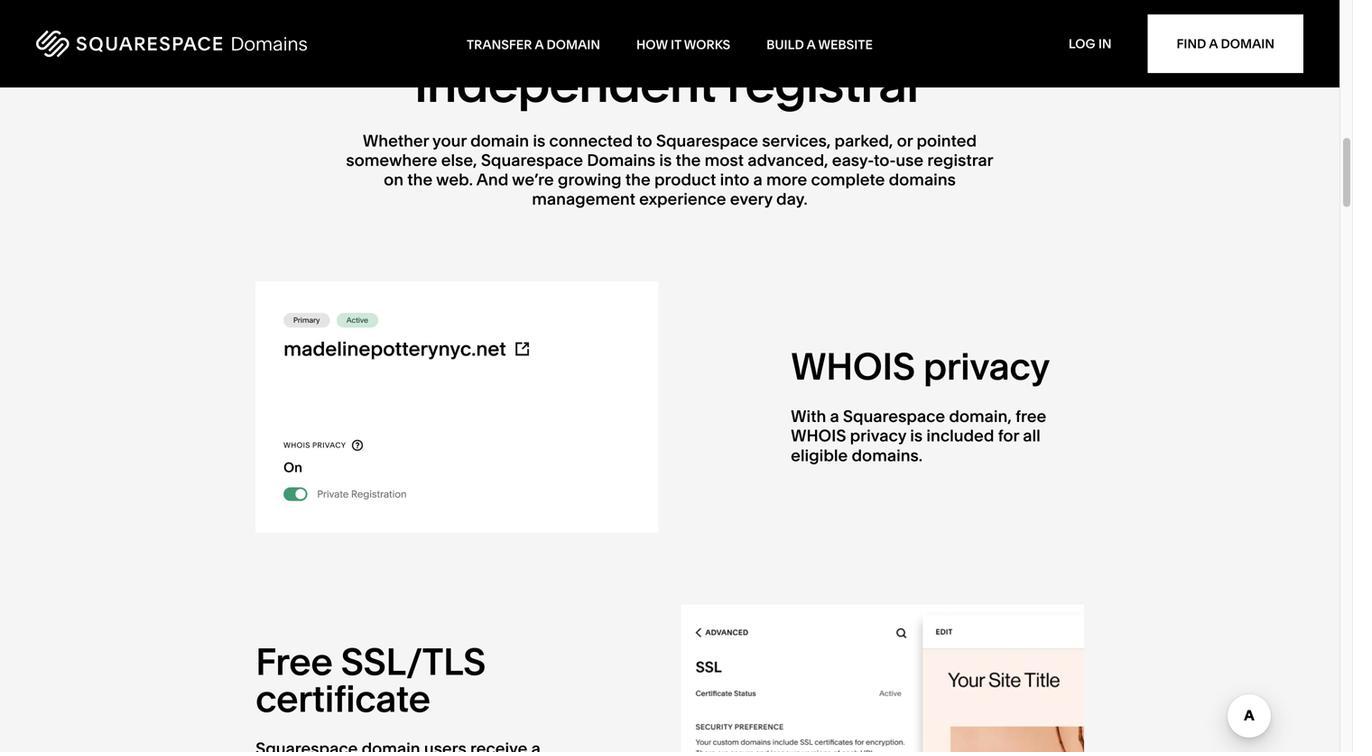 Task type: vqa. For each thing, say whether or not it's contained in the screenshot.
can to the top
no



Task type: describe. For each thing, give the bounding box(es) containing it.
your
[[432, 131, 467, 151]]

pointed
[[917, 131, 977, 151]]

a inside whether your domain is connected to squarespace services, parked, or pointed somewhere else, squarespace domains is the most advanced, easy-to-use registrar on the web. and we're growing the product into a more complete domains management experience every day.
[[753, 170, 763, 190]]

find a domain
[[1177, 36, 1275, 51]]

on
[[384, 170, 404, 190]]

easy-
[[832, 150, 874, 170]]

somewhere
[[346, 150, 437, 170]]

certificate
[[256, 677, 430, 722]]

domains.
[[852, 446, 923, 466]]

use
[[896, 150, 924, 170]]

log in link
[[1069, 36, 1112, 51]]

transfer
[[467, 37, 532, 52]]

else,
[[441, 150, 477, 170]]

free
[[256, 640, 333, 685]]

with
[[791, 407, 826, 427]]

how it works
[[636, 37, 730, 52]]

every
[[730, 189, 773, 209]]

registrar inside the growing independent registrar
[[727, 52, 925, 115]]

build a website link
[[767, 37, 873, 52]]

for
[[998, 426, 1019, 446]]

free
[[1016, 407, 1047, 427]]

all
[[1023, 426, 1041, 446]]

find a domain link
[[1148, 14, 1304, 73]]

whois inside with a squarespace domain, free whois privacy is included for all eligible domains.
[[791, 426, 846, 446]]

log
[[1069, 36, 1096, 51]]

squarespace logo image
[[36, 30, 307, 57]]

is inside with a squarespace domain, free whois privacy is included for all eligible domains.
[[910, 426, 923, 446]]

domains
[[889, 170, 956, 190]]

1 horizontal spatial is
[[659, 150, 672, 170]]

1 horizontal spatial squarespace
[[656, 131, 758, 151]]

a for with
[[830, 407, 839, 427]]

domains
[[587, 150, 656, 170]]

a for find
[[1209, 36, 1218, 51]]

eligible
[[791, 446, 848, 466]]

a for build
[[807, 37, 816, 52]]

advanced,
[[748, 150, 828, 170]]

transfer a domain link
[[467, 37, 600, 52]]

web.
[[436, 170, 473, 190]]

transfer a domain
[[467, 37, 600, 52]]

website
[[818, 37, 873, 52]]

0 horizontal spatial squarespace
[[481, 150, 583, 170]]

free ssl/tls certificate
[[256, 640, 486, 722]]

a for transfer
[[535, 37, 544, 52]]



Task type: locate. For each thing, give the bounding box(es) containing it.
domain up independent
[[547, 37, 600, 52]]

squarespace inside with a squarespace domain, free whois privacy is included for all eligible domains.
[[843, 407, 945, 427]]

squarespace logo link
[[36, 24, 467, 64]]

0 vertical spatial growing
[[622, 1, 816, 64]]

privacy up domain,
[[923, 344, 1050, 390]]

0 horizontal spatial registrar
[[727, 52, 925, 115]]

squarespace up product
[[656, 131, 758, 151]]

1 horizontal spatial the
[[625, 170, 651, 190]]

a right the with
[[830, 407, 839, 427]]

build
[[767, 37, 804, 52]]

domain inside whether your domain is connected to squarespace services, parked, or pointed somewhere else, squarespace domains is the most advanced, easy-to-use registrar on the web. and we're growing the product into a more complete domains management experience every day.
[[470, 131, 529, 151]]

2 whois from the top
[[791, 426, 846, 446]]

1 vertical spatial whois
[[791, 426, 846, 446]]

we're
[[512, 170, 554, 190]]

whois
[[791, 344, 915, 390], [791, 426, 846, 446]]

log in
[[1069, 36, 1112, 51]]

day.
[[776, 189, 808, 209]]

1 whois from the top
[[791, 344, 915, 390]]

registrar
[[727, 52, 925, 115], [927, 150, 994, 170]]

a right transfer
[[535, 37, 544, 52]]

to
[[637, 131, 652, 151]]

0 horizontal spatial is
[[533, 131, 545, 151]]

2 horizontal spatial the
[[676, 150, 701, 170]]

the left most
[[676, 150, 701, 170]]

2 horizontal spatial is
[[910, 426, 923, 446]]

growing inside whether your domain is connected to squarespace services, parked, or pointed somewhere else, squarespace domains is the most advanced, easy-to-use registrar on the web. and we're growing the product into a more complete domains management experience every day.
[[558, 170, 622, 190]]

1 horizontal spatial registrar
[[927, 150, 994, 170]]

privacy right the "eligible"
[[850, 426, 906, 446]]

2 horizontal spatial domain
[[1221, 36, 1275, 51]]

0 horizontal spatial growing
[[558, 170, 622, 190]]

whois up the with
[[791, 344, 915, 390]]

the growing independent registrar
[[415, 1, 925, 115]]

1 horizontal spatial growing
[[622, 1, 816, 64]]

0 horizontal spatial privacy
[[850, 426, 906, 446]]

domain up and
[[470, 131, 529, 151]]

the down to
[[625, 170, 651, 190]]

management
[[532, 189, 636, 209]]

whether your domain is connected to squarespace services, parked, or pointed somewhere else, squarespace domains is the most advanced, easy-to-use registrar on the web. and we're growing the product into a more complete domains management experience every day.
[[346, 131, 994, 209]]

squarespace up management
[[481, 150, 583, 170]]

a right "find"
[[1209, 36, 1218, 51]]

most
[[705, 150, 744, 170]]

1 vertical spatial growing
[[558, 170, 622, 190]]

experience
[[639, 189, 726, 209]]

privacy inside with a squarespace domain, free whois privacy is included for all eligible domains.
[[850, 426, 906, 446]]

domain for whether
[[470, 131, 529, 151]]

parked,
[[835, 131, 893, 151]]

how
[[636, 37, 668, 52]]

in
[[1099, 36, 1112, 51]]

1 horizontal spatial domain
[[547, 37, 600, 52]]

is up we're
[[533, 131, 545, 151]]

how it works link
[[636, 37, 730, 52]]

0 vertical spatial registrar
[[727, 52, 925, 115]]

build a website
[[767, 37, 873, 52]]

connected
[[549, 131, 633, 151]]

a right build on the right of page
[[807, 37, 816, 52]]

a inside with a squarespace domain, free whois privacy is included for all eligible domains.
[[830, 407, 839, 427]]

whether
[[363, 131, 429, 151]]

squarespace up the domains.
[[843, 407, 945, 427]]

0 vertical spatial privacy
[[923, 344, 1050, 390]]

privacy
[[923, 344, 1050, 390], [850, 426, 906, 446]]

into
[[720, 170, 750, 190]]

find
[[1177, 36, 1206, 51]]

growing
[[622, 1, 816, 64], [558, 170, 622, 190]]

the right on
[[407, 170, 433, 190]]

0 vertical spatial whois
[[791, 344, 915, 390]]

growing inside the growing independent registrar
[[622, 1, 816, 64]]

squarespace
[[656, 131, 758, 151], [481, 150, 583, 170], [843, 407, 945, 427]]

0 horizontal spatial domain
[[470, 131, 529, 151]]

registrar down "build a website" link
[[727, 52, 925, 115]]

included
[[927, 426, 994, 446]]

is left 'included'
[[910, 426, 923, 446]]

registrar right "use"
[[927, 150, 994, 170]]

is
[[533, 131, 545, 151], [659, 150, 672, 170], [910, 426, 923, 446]]

domain
[[1221, 36, 1275, 51], [547, 37, 600, 52], [470, 131, 529, 151]]

is right to
[[659, 150, 672, 170]]

the
[[676, 150, 701, 170], [407, 170, 433, 190], [625, 170, 651, 190]]

whois left the domains.
[[791, 426, 846, 446]]

the
[[524, 1, 612, 64]]

2 horizontal spatial squarespace
[[843, 407, 945, 427]]

domain,
[[949, 407, 1012, 427]]

domain right "find"
[[1221, 36, 1275, 51]]

domain for find
[[1221, 36, 1275, 51]]

a
[[1209, 36, 1218, 51], [535, 37, 544, 52], [807, 37, 816, 52], [753, 170, 763, 190], [830, 407, 839, 427]]

1 vertical spatial privacy
[[850, 426, 906, 446]]

with a squarespace domain, free whois privacy is included for all eligible domains.
[[791, 407, 1047, 466]]

services,
[[762, 131, 831, 151]]

registrar inside whether your domain is connected to squarespace services, parked, or pointed somewhere else, squarespace domains is the most advanced, easy-to-use registrar on the web. and we're growing the product into a more complete domains management experience every day.
[[927, 150, 994, 170]]

it
[[671, 37, 681, 52]]

independent
[[415, 52, 716, 115]]

to-
[[874, 150, 896, 170]]

or
[[897, 131, 913, 151]]

0 horizontal spatial the
[[407, 170, 433, 190]]

complete
[[811, 170, 885, 190]]

more
[[766, 170, 807, 190]]

and
[[476, 170, 508, 190]]

works
[[684, 37, 730, 52]]

a right into
[[753, 170, 763, 190]]

product
[[654, 170, 716, 190]]

ssl/tls
[[341, 640, 486, 685]]

whois privacy
[[791, 344, 1050, 390]]

a inside "find a domain" link
[[1209, 36, 1218, 51]]

1 vertical spatial registrar
[[927, 150, 994, 170]]

domain for transfer
[[547, 37, 600, 52]]

1 horizontal spatial privacy
[[923, 344, 1050, 390]]



